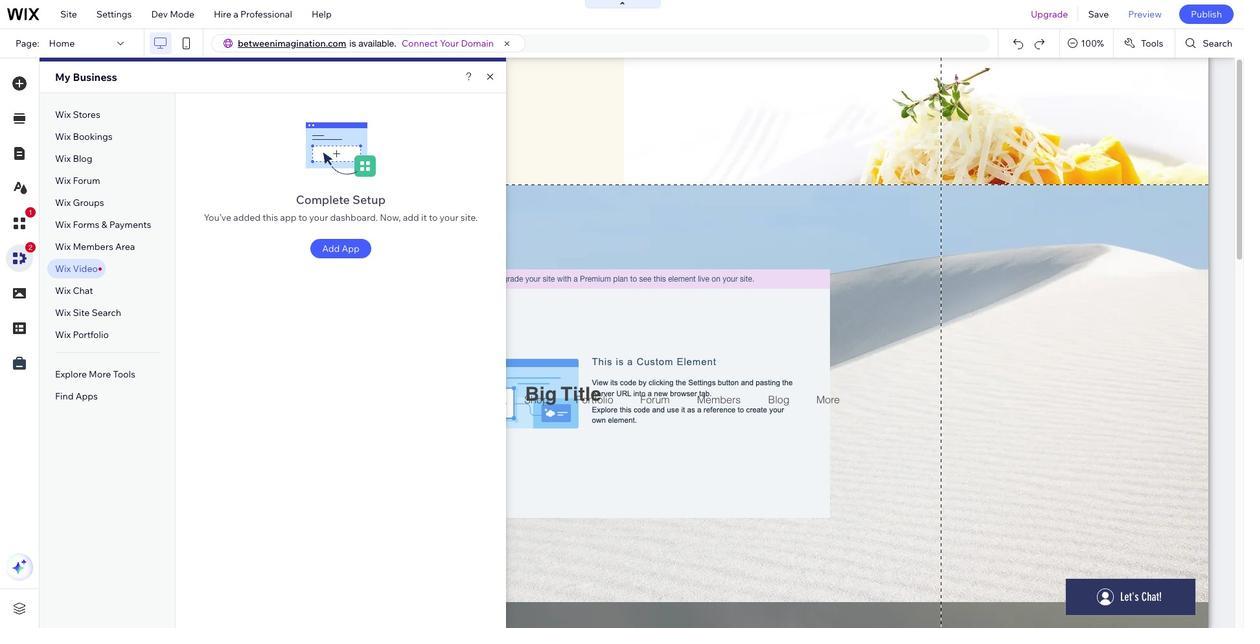 Task type: locate. For each thing, give the bounding box(es) containing it.
wix for wix video
[[55, 263, 71, 275]]

wix for wix bookings
[[55, 131, 71, 143]]

tools right more at the left bottom
[[113, 369, 135, 380]]

0 vertical spatial site
[[60, 8, 77, 20]]

1
[[28, 209, 32, 217]]

site
[[60, 8, 77, 20], [73, 307, 90, 319]]

search up portfolio
[[92, 307, 121, 319]]

wix left groups at the left top
[[55, 197, 71, 209]]

hire a professional
[[214, 8, 292, 20]]

wix
[[55, 109, 71, 121], [55, 131, 71, 143], [55, 153, 71, 165], [55, 175, 71, 187], [55, 197, 71, 209], [55, 219, 71, 231], [55, 241, 71, 253], [55, 263, 71, 275], [55, 285, 71, 297], [55, 307, 71, 319], [55, 329, 71, 341]]

wix left chat
[[55, 285, 71, 297]]

wix forum
[[55, 175, 100, 187]]

wix for wix stores
[[55, 109, 71, 121]]

your
[[440, 38, 459, 49]]

complete setup
[[296, 193, 386, 207]]

now,
[[380, 212, 401, 224]]

1 your from the left
[[309, 212, 328, 224]]

search down publish
[[1203, 38, 1233, 49]]

this
[[263, 212, 278, 224]]

0 horizontal spatial tools
[[113, 369, 135, 380]]

portfolio
[[73, 329, 109, 341]]

wix blog
[[55, 153, 92, 165]]

wix for wix forum
[[55, 175, 71, 187]]

1 button
[[6, 207, 36, 237]]

10 wix from the top
[[55, 307, 71, 319]]

wix portfolio
[[55, 329, 109, 341]]

upgrade
[[1031, 8, 1069, 20]]

find
[[55, 391, 74, 403]]

more
[[89, 369, 111, 380]]

your down complete
[[309, 212, 328, 224]]

1 horizontal spatial tools
[[1141, 38, 1164, 49]]

explore more tools
[[55, 369, 135, 380]]

0 horizontal spatial search
[[92, 307, 121, 319]]

chat
[[73, 285, 93, 297]]

explore
[[55, 369, 87, 380]]

site up home
[[60, 8, 77, 20]]

2 wix from the top
[[55, 131, 71, 143]]

domain
[[461, 38, 494, 49]]

4 wix from the top
[[55, 175, 71, 187]]

site.
[[461, 212, 478, 224]]

to right it
[[429, 212, 438, 224]]

stores
[[73, 109, 100, 121]]

5 wix from the top
[[55, 197, 71, 209]]

to
[[299, 212, 307, 224], [429, 212, 438, 224]]

wix chat
[[55, 285, 93, 297]]

6 wix from the top
[[55, 219, 71, 231]]

tools
[[1141, 38, 1164, 49], [113, 369, 135, 380]]

wix stores
[[55, 109, 100, 121]]

wix left the forum in the top left of the page
[[55, 175, 71, 187]]

1 wix from the top
[[55, 109, 71, 121]]

0 horizontal spatial to
[[299, 212, 307, 224]]

0 vertical spatial search
[[1203, 38, 1233, 49]]

wix left blog
[[55, 153, 71, 165]]

your left site. at the left top of page
[[440, 212, 459, 224]]

forum
[[73, 175, 100, 187]]

settings
[[96, 8, 132, 20]]

search
[[1203, 38, 1233, 49], [92, 307, 121, 319]]

mode
[[170, 8, 195, 20]]

1 horizontal spatial to
[[429, 212, 438, 224]]

wix for wix site search
[[55, 307, 71, 319]]

save button
[[1079, 0, 1119, 29]]

complete
[[296, 193, 350, 207]]

wix left the video
[[55, 263, 71, 275]]

0 vertical spatial tools
[[1141, 38, 1164, 49]]

wix for wix groups
[[55, 197, 71, 209]]

8 wix from the top
[[55, 263, 71, 275]]

add app
[[322, 243, 360, 255]]

wix left stores in the top of the page
[[55, 109, 71, 121]]

to right app
[[299, 212, 307, 224]]

tools inside 'button'
[[1141, 38, 1164, 49]]

publish button
[[1180, 5, 1234, 24]]

search button
[[1176, 29, 1245, 58]]

wix up wix video
[[55, 241, 71, 253]]

1 horizontal spatial search
[[1203, 38, 1233, 49]]

wix down wix chat
[[55, 307, 71, 319]]

my business
[[55, 71, 117, 84]]

video
[[73, 263, 98, 275]]

your
[[309, 212, 328, 224], [440, 212, 459, 224]]

wix left portfolio
[[55, 329, 71, 341]]

publish
[[1191, 8, 1223, 20]]

hire
[[214, 8, 232, 20]]

1 horizontal spatial your
[[440, 212, 459, 224]]

&
[[101, 219, 107, 231]]

3 wix from the top
[[55, 153, 71, 165]]

0 horizontal spatial your
[[309, 212, 328, 224]]

dashboard.
[[330, 212, 378, 224]]

wix left forms
[[55, 219, 71, 231]]

wix up wix blog
[[55, 131, 71, 143]]

is available. connect your domain
[[350, 38, 494, 49]]

7 wix from the top
[[55, 241, 71, 253]]

preview
[[1129, 8, 1162, 20]]

wix for wix forms & payments
[[55, 219, 71, 231]]

site up "wix portfolio"
[[73, 307, 90, 319]]

2
[[28, 244, 32, 252]]

area
[[115, 241, 135, 253]]

dev mode
[[151, 8, 195, 20]]

dev
[[151, 8, 168, 20]]

add
[[403, 212, 419, 224]]

help
[[312, 8, 332, 20]]

9 wix from the top
[[55, 285, 71, 297]]

11 wix from the top
[[55, 329, 71, 341]]

tools down preview
[[1141, 38, 1164, 49]]

2 button
[[6, 242, 36, 272]]



Task type: vqa. For each thing, say whether or not it's contained in the screenshot.
the bottom ADS
no



Task type: describe. For each thing, give the bounding box(es) containing it.
my
[[55, 71, 71, 84]]

it
[[421, 212, 427, 224]]

wix for wix chat
[[55, 285, 71, 297]]

home
[[49, 38, 75, 49]]

wix for wix members area
[[55, 241, 71, 253]]

2 to from the left
[[429, 212, 438, 224]]

setup
[[353, 193, 386, 207]]

professional
[[241, 8, 292, 20]]

apps
[[76, 391, 98, 403]]

connect
[[402, 38, 438, 49]]

100%
[[1081, 38, 1104, 49]]

available.
[[359, 38, 397, 49]]

wix forms & payments
[[55, 219, 151, 231]]

you've
[[204, 212, 231, 224]]

app
[[342, 243, 360, 255]]

you've added this app to your dashboard. now, add it to your site.
[[204, 212, 478, 224]]

1 to from the left
[[299, 212, 307, 224]]

1 vertical spatial site
[[73, 307, 90, 319]]

100% button
[[1061, 29, 1114, 58]]

add
[[322, 243, 340, 255]]

wix site search
[[55, 307, 121, 319]]

blog
[[73, 153, 92, 165]]

save
[[1089, 8, 1109, 20]]

a
[[234, 8, 238, 20]]

add app button
[[311, 239, 371, 259]]

forms
[[73, 219, 99, 231]]

2 your from the left
[[440, 212, 459, 224]]

is
[[350, 38, 356, 49]]

search inside search button
[[1203, 38, 1233, 49]]

added
[[233, 212, 261, 224]]

betweenimagination.com
[[238, 38, 346, 49]]

1 vertical spatial search
[[92, 307, 121, 319]]

wix for wix portfolio
[[55, 329, 71, 341]]

wix for wix blog
[[55, 153, 71, 165]]

find apps
[[55, 391, 98, 403]]

wix video
[[55, 263, 98, 275]]

groups
[[73, 197, 104, 209]]

wix bookings
[[55, 131, 113, 143]]

business
[[73, 71, 117, 84]]

members
[[73, 241, 113, 253]]

preview button
[[1119, 0, 1172, 29]]

payments
[[109, 219, 151, 231]]

1 vertical spatial tools
[[113, 369, 135, 380]]

wix members area
[[55, 241, 135, 253]]

wix groups
[[55, 197, 104, 209]]

bookings
[[73, 131, 113, 143]]

tools button
[[1114, 29, 1175, 58]]

app
[[280, 212, 297, 224]]



